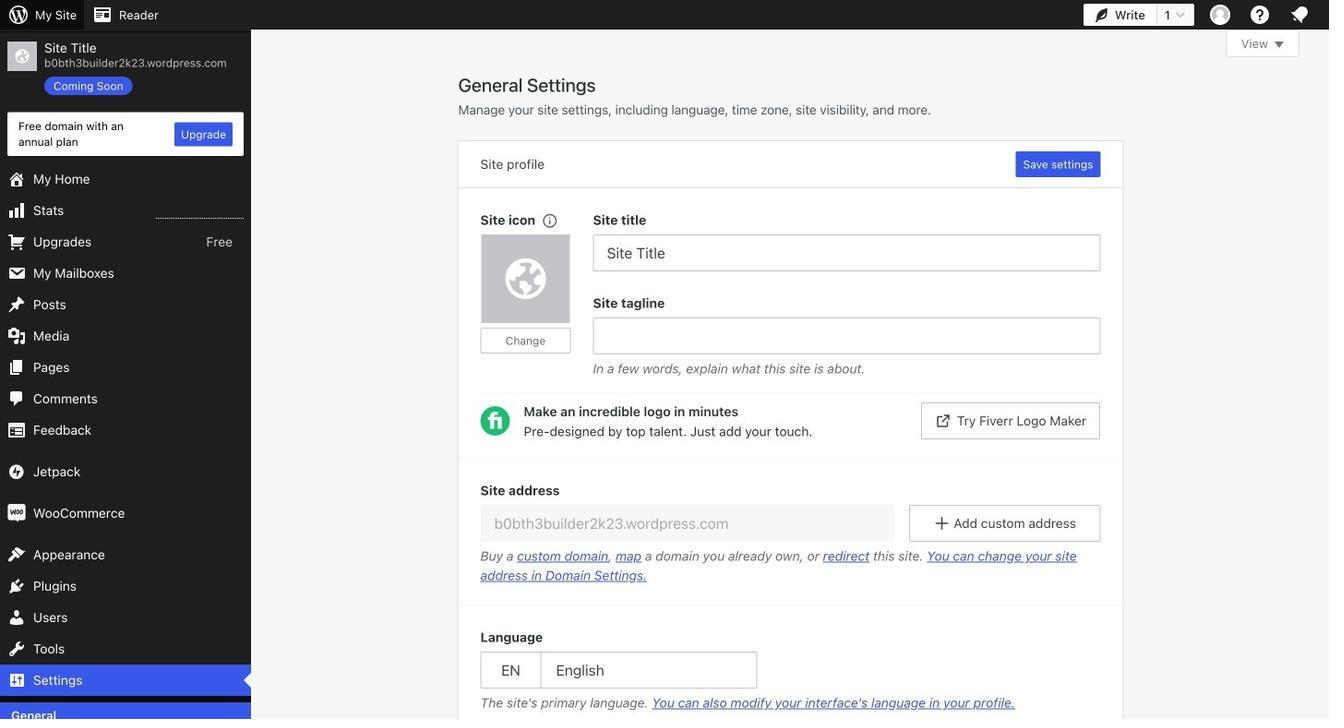 Task type: describe. For each thing, give the bounding box(es) containing it.
fiverr small logo image
[[481, 406, 510, 436]]

my profile image
[[1211, 5, 1231, 25]]

2 img image from the top
[[7, 504, 26, 523]]

1 img image from the top
[[7, 463, 26, 481]]



Task type: vqa. For each thing, say whether or not it's contained in the screenshot.
2nd img from the bottom of the page
yes



Task type: locate. For each thing, give the bounding box(es) containing it.
main content
[[459, 30, 1300, 719]]

help image
[[1250, 4, 1272, 26]]

group
[[481, 211, 593, 383], [593, 211, 1101, 272], [593, 294, 1101, 383], [459, 458, 1124, 606], [481, 628, 1101, 718]]

0 vertical spatial img image
[[7, 463, 26, 481]]

more information image
[[541, 212, 558, 229]]

closed image
[[1275, 42, 1285, 48]]

img image
[[7, 463, 26, 481], [7, 504, 26, 523]]

1 vertical spatial img image
[[7, 504, 26, 523]]

highest hourly views 0 image
[[156, 207, 244, 219]]

manage your notifications image
[[1289, 4, 1311, 26]]

None text field
[[481, 505, 895, 542]]

None text field
[[593, 235, 1101, 272], [593, 318, 1101, 355], [593, 235, 1101, 272], [593, 318, 1101, 355]]



